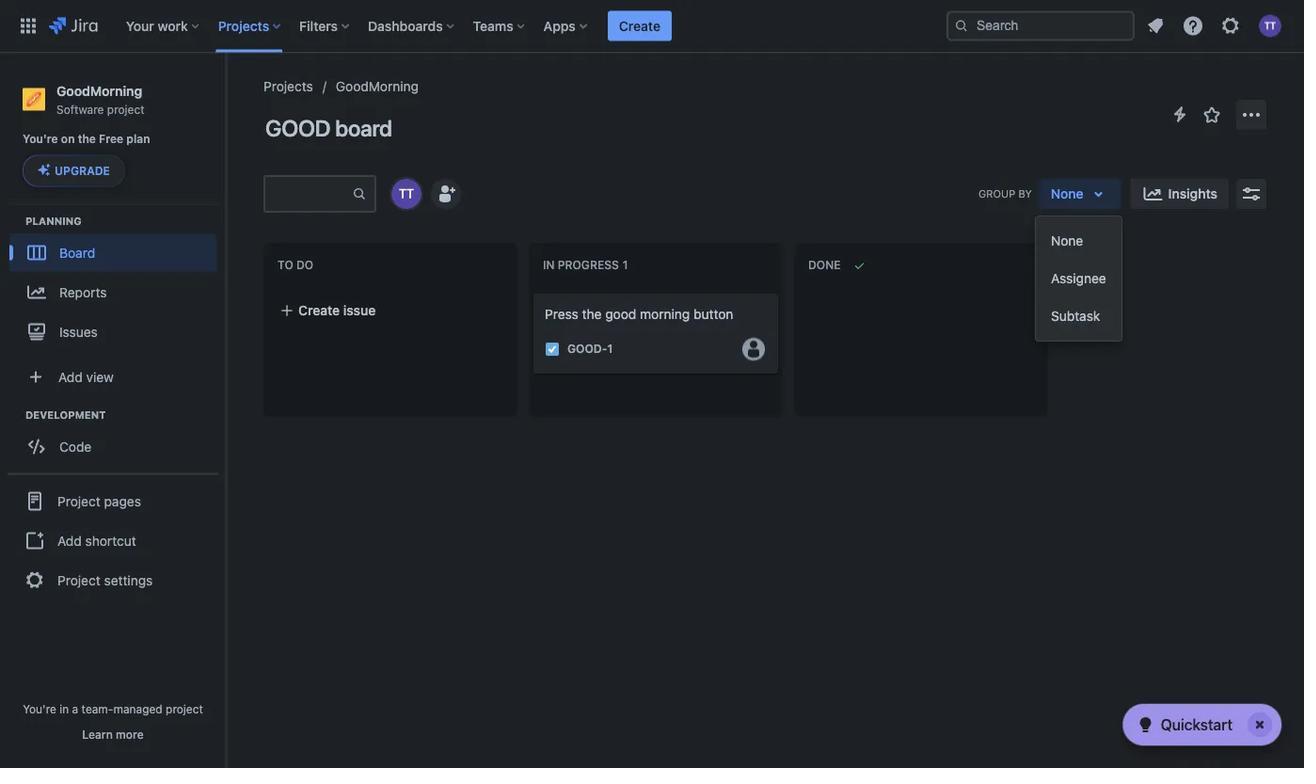 Task type: describe. For each thing, give the bounding box(es) containing it.
insights image
[[1142, 183, 1165, 205]]

project pages link
[[8, 480, 218, 522]]

planning
[[25, 214, 82, 227]]

to do
[[278, 259, 314, 272]]

pages
[[104, 493, 141, 509]]

in
[[543, 259, 555, 272]]

add for add shortcut
[[57, 533, 82, 548]]

create issue button
[[268, 294, 513, 328]]

done
[[809, 259, 841, 272]]

code
[[59, 439, 92, 454]]

goodmorning link
[[336, 75, 419, 98]]

goodmorning software project
[[56, 83, 145, 116]]

notifications image
[[1145, 15, 1167, 37]]

1 vertical spatial project
[[166, 702, 203, 715]]

learn more button
[[82, 727, 144, 742]]

goodmorning for goodmorning
[[336, 79, 419, 94]]

dashboards
[[368, 18, 443, 33]]

board
[[335, 115, 392, 141]]

project for project settings
[[57, 572, 100, 588]]

add view button
[[11, 358, 215, 396]]

quickstart button
[[1124, 704, 1282, 746]]

board link
[[9, 234, 216, 271]]

you're for you're in a team-managed project
[[23, 702, 56, 715]]

development image
[[3, 403, 25, 426]]

a
[[72, 702, 78, 715]]

subtask
[[1051, 308, 1101, 324]]

issue
[[343, 303, 376, 318]]

work
[[158, 18, 188, 33]]

teams button
[[467, 11, 532, 41]]

more
[[116, 728, 144, 741]]

you're for you're on the free plan
[[23, 132, 58, 146]]

goodmorning for goodmorning software project
[[56, 83, 142, 98]]

Search field
[[947, 11, 1135, 41]]

your work
[[126, 18, 188, 33]]

you're in a team-managed project
[[23, 702, 203, 715]]

project inside goodmorning software project
[[107, 102, 145, 116]]

1
[[608, 342, 613, 356]]

subtask button
[[1036, 297, 1122, 335]]

none for none button in the top right of the page
[[1051, 233, 1084, 249]]

automations menu button icon image
[[1169, 103, 1192, 126]]

progress
[[558, 259, 619, 272]]

group containing none
[[1036, 216, 1122, 341]]

projects for projects link
[[264, 79, 313, 94]]

create issue image
[[522, 281, 545, 303]]

create for create issue
[[298, 303, 340, 318]]

check image
[[1135, 713, 1157, 736]]

terry turtle image
[[392, 179, 422, 209]]

create column image
[[1064, 247, 1086, 269]]

star good board image
[[1201, 104, 1224, 126]]

issues link
[[9, 313, 216, 350]]

your
[[126, 18, 154, 33]]

good-
[[568, 342, 608, 356]]

help image
[[1182, 15, 1205, 37]]

insights button
[[1131, 179, 1229, 209]]

your profile and settings image
[[1259, 15, 1282, 37]]

apps button
[[538, 11, 595, 41]]

none button
[[1036, 222, 1122, 260]]

1 vertical spatial the
[[582, 306, 602, 322]]

none button
[[1040, 179, 1122, 209]]

0 horizontal spatial the
[[78, 132, 96, 146]]

press the good morning button
[[545, 306, 734, 322]]



Task type: vqa. For each thing, say whether or not it's contained in the screenshot.
Cancel Button
no



Task type: locate. For each thing, give the bounding box(es) containing it.
upgrade button
[[24, 156, 124, 186]]

project settings
[[57, 572, 153, 588]]

2 you're from the top
[[23, 702, 56, 715]]

projects up sidebar navigation icon
[[218, 18, 269, 33]]

in progress
[[543, 259, 619, 272]]

project up add shortcut at bottom left
[[57, 493, 100, 509]]

board
[[59, 245, 95, 260]]

the right on
[[78, 132, 96, 146]]

project pages
[[57, 493, 141, 509]]

the
[[78, 132, 96, 146], [582, 306, 602, 322]]

1 vertical spatial group
[[8, 473, 218, 607]]

code link
[[9, 428, 216, 465]]

press
[[545, 306, 579, 322]]

1 vertical spatial add
[[57, 533, 82, 548]]

create
[[619, 18, 661, 33], [298, 303, 340, 318]]

project up plan
[[107, 102, 145, 116]]

create for create
[[619, 18, 661, 33]]

none
[[1051, 186, 1084, 201], [1051, 233, 1084, 249]]

goodmorning up software
[[56, 83, 142, 98]]

button
[[694, 306, 734, 322]]

morning
[[640, 306, 690, 322]]

none right by
[[1051, 186, 1084, 201]]

good-1
[[568, 342, 613, 356]]

your work button
[[120, 11, 207, 41]]

to
[[278, 259, 293, 272]]

project settings link
[[8, 559, 218, 601]]

add
[[58, 369, 83, 384], [57, 533, 82, 548]]

you're on the free plan
[[23, 132, 150, 146]]

goodmorning
[[336, 79, 419, 94], [56, 83, 142, 98]]

projects inside popup button
[[218, 18, 269, 33]]

issues
[[59, 324, 98, 339]]

1 horizontal spatial create
[[619, 18, 661, 33]]

appswitcher icon image
[[17, 15, 40, 37]]

software
[[56, 102, 104, 116]]

reports
[[59, 284, 107, 300]]

group by
[[979, 187, 1032, 200]]

1 vertical spatial projects
[[264, 79, 313, 94]]

development group
[[9, 407, 225, 471]]

projects button
[[212, 11, 288, 41]]

create inside primary element
[[619, 18, 661, 33]]

good
[[605, 306, 637, 322]]

assignee
[[1051, 271, 1107, 286]]

settings image
[[1220, 15, 1243, 37]]

0 vertical spatial projects
[[218, 18, 269, 33]]

task image
[[545, 341, 560, 357]]

0 vertical spatial the
[[78, 132, 96, 146]]

you're left on
[[23, 132, 58, 146]]

create button
[[608, 11, 672, 41]]

project down add shortcut at bottom left
[[57, 572, 100, 588]]

the left good
[[582, 306, 602, 322]]

settings
[[104, 572, 153, 588]]

add for add view
[[58, 369, 83, 384]]

2 project from the top
[[57, 572, 100, 588]]

1 vertical spatial none
[[1051, 233, 1084, 249]]

0 vertical spatial none
[[1051, 186, 1084, 201]]

1 horizontal spatial goodmorning
[[336, 79, 419, 94]]

you're left in
[[23, 702, 56, 715]]

0 horizontal spatial create
[[298, 303, 340, 318]]

primary element
[[11, 0, 947, 52]]

project right managed
[[166, 702, 203, 715]]

teams
[[473, 18, 514, 33]]

apps
[[544, 18, 576, 33]]

0 horizontal spatial group
[[8, 473, 218, 607]]

add view
[[58, 369, 114, 384]]

shortcut
[[85, 533, 136, 548]]

planning group
[[9, 213, 225, 356]]

create left issue
[[298, 303, 340, 318]]

filters button
[[294, 11, 357, 41]]

dashboards button
[[362, 11, 462, 41]]

goodmorning up board
[[336, 79, 419, 94]]

good
[[265, 115, 331, 141]]

none up assignee
[[1051, 233, 1084, 249]]

managed
[[113, 702, 163, 715]]

add left shortcut
[[57, 533, 82, 548]]

project inside the project pages link
[[57, 493, 100, 509]]

in
[[60, 702, 69, 715]]

you're
[[23, 132, 58, 146], [23, 702, 56, 715]]

search image
[[954, 18, 970, 33]]

project inside project settings link
[[57, 572, 100, 588]]

none inside button
[[1051, 233, 1084, 249]]

add shortcut
[[57, 533, 136, 548]]

insights
[[1169, 186, 1218, 201]]

0 horizontal spatial project
[[107, 102, 145, 116]]

by
[[1019, 187, 1032, 200]]

project
[[107, 102, 145, 116], [166, 702, 203, 715]]

projects up good
[[264, 79, 313, 94]]

filters
[[299, 18, 338, 33]]

upgrade
[[55, 164, 110, 177]]

0 horizontal spatial goodmorning
[[56, 83, 142, 98]]

add people image
[[435, 183, 457, 205]]

group
[[1036, 216, 1122, 341], [8, 473, 218, 607]]

1 horizontal spatial group
[[1036, 216, 1122, 341]]

group containing project pages
[[8, 473, 218, 607]]

0 vertical spatial you're
[[23, 132, 58, 146]]

plan
[[126, 132, 150, 146]]

0 vertical spatial add
[[58, 369, 83, 384]]

learn more
[[82, 728, 144, 741]]

create issue
[[298, 303, 376, 318]]

1 you're from the top
[[23, 132, 58, 146]]

add inside button
[[57, 533, 82, 548]]

projects for projects popup button
[[218, 18, 269, 33]]

add left view
[[58, 369, 83, 384]]

free
[[99, 132, 123, 146]]

1 project from the top
[[57, 493, 100, 509]]

1 vertical spatial create
[[298, 303, 340, 318]]

1 horizontal spatial project
[[166, 702, 203, 715]]

none inside dropdown button
[[1051, 186, 1084, 201]]

banner containing your work
[[0, 0, 1305, 53]]

sidebar navigation image
[[205, 75, 247, 113]]

none for none dropdown button
[[1051, 186, 1084, 201]]

0 vertical spatial project
[[107, 102, 145, 116]]

goodmorning inside goodmorning software project
[[56, 83, 142, 98]]

1 vertical spatial you're
[[23, 702, 56, 715]]

reports link
[[9, 271, 216, 313]]

0 vertical spatial project
[[57, 493, 100, 509]]

0 vertical spatial group
[[1036, 216, 1122, 341]]

on
[[61, 132, 75, 146]]

view settings image
[[1241, 183, 1263, 205]]

add shortcut button
[[8, 522, 218, 559]]

Search this board text field
[[265, 177, 352, 211]]

0 vertical spatial create
[[619, 18, 661, 33]]

dismiss quickstart image
[[1245, 710, 1275, 740]]

good board
[[265, 115, 392, 141]]

jira image
[[49, 15, 98, 37], [49, 15, 98, 37]]

1 horizontal spatial the
[[582, 306, 602, 322]]

learn
[[82, 728, 113, 741]]

project
[[57, 493, 100, 509], [57, 572, 100, 588]]

team-
[[82, 702, 113, 715]]

projects link
[[264, 75, 313, 98]]

good-1 link
[[568, 341, 613, 357]]

assignee button
[[1036, 260, 1122, 297]]

view
[[86, 369, 114, 384]]

development
[[25, 408, 106, 421]]

quickstart
[[1161, 716, 1233, 734]]

group
[[979, 187, 1016, 200]]

unassigned image
[[743, 338, 765, 360]]

projects
[[218, 18, 269, 33], [264, 79, 313, 94]]

banner
[[0, 0, 1305, 53]]

project for project pages
[[57, 493, 100, 509]]

do
[[296, 259, 314, 272]]

1 vertical spatial project
[[57, 572, 100, 588]]

create right apps popup button on the left
[[619, 18, 661, 33]]

in progress element
[[543, 259, 632, 272]]

add inside dropdown button
[[58, 369, 83, 384]]

more image
[[1241, 104, 1263, 126]]

planning image
[[3, 209, 25, 232]]



